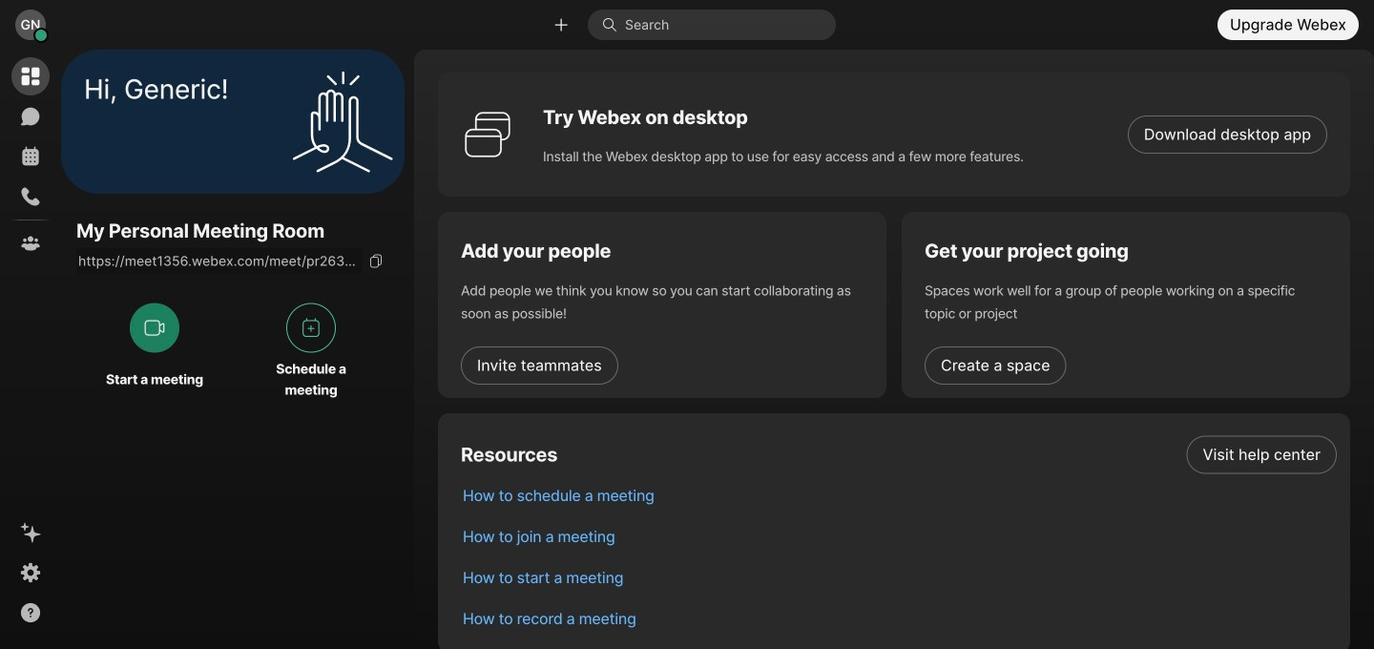 Task type: vqa. For each thing, say whether or not it's contained in the screenshot.
"sign out" menu item
no



Task type: describe. For each thing, give the bounding box(es) containing it.
4 list item from the top
[[448, 558, 1351, 599]]

two hands high fiving image
[[285, 64, 400, 179]]

5 list item from the top
[[448, 599, 1351, 640]]

2 list item from the top
[[448, 476, 1351, 517]]

webex tab list
[[11, 57, 50, 263]]

1 list item from the top
[[448, 434, 1351, 476]]



Task type: locate. For each thing, give the bounding box(es) containing it.
None text field
[[76, 248, 363, 274]]

3 list item from the top
[[448, 517, 1351, 558]]

list item
[[448, 434, 1351, 476], [448, 476, 1351, 517], [448, 517, 1351, 558], [448, 558, 1351, 599], [448, 599, 1351, 640]]

navigation
[[0, 50, 61, 649]]



